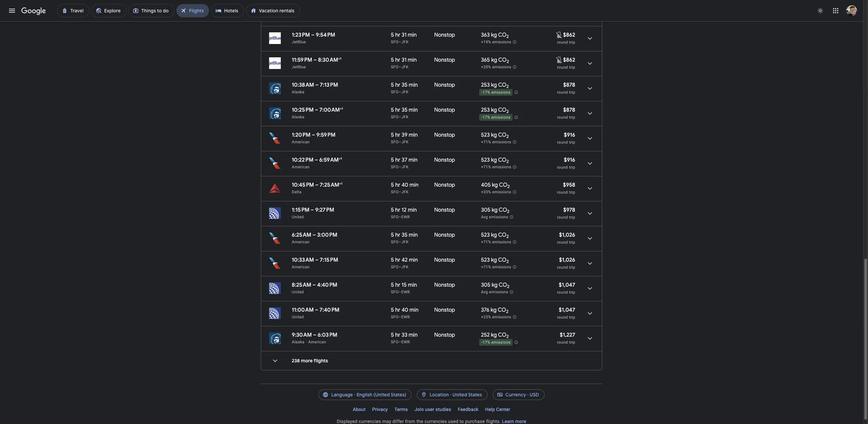 Task type: vqa. For each thing, say whether or not it's contained in the screenshot.


Task type: locate. For each thing, give the bounding box(es) containing it.
– inside 10:25 pm – 7:00 am + 1
[[315, 107, 318, 113]]

hr inside the 5 hr 39 min sfo – jfk
[[395, 132, 400, 138]]

round down 1026 us dollars text box on the bottom
[[557, 240, 568, 245]]

jfk for 7:15 pm
[[401, 265, 409, 270]]

Arrival time: 7:25 AM on  Friday, December 22. text field
[[320, 181, 343, 188]]

252
[[481, 332, 490, 339]]

523 kg co 2 for 5 hr 39 min
[[481, 132, 509, 139]]

6:25 am
[[292, 232, 311, 239]]

1:23 pm
[[292, 32, 310, 38]]

$1,047 left flight details. leaves san francisco international airport at 11:00 am on thursday, december 21 and arrives at newark liberty international airport at 7:40 pm on thursday, december 21. icon
[[559, 307, 575, 314]]

nonstop flight. element
[[434, 32, 455, 39], [434, 57, 455, 64], [434, 82, 455, 89], [434, 107, 455, 114], [434, 132, 455, 139], [434, 157, 455, 164], [434, 182, 455, 189], [434, 207, 455, 214], [434, 232, 455, 240], [434, 257, 455, 265], [434, 282, 455, 290], [434, 307, 455, 315], [434, 332, 455, 340]]

leaves san francisco international airport at 10:45 pm on thursday, december 21 and arrives at john f. kennedy international airport at 7:25 am on friday, december 22. element
[[292, 181, 343, 188]]

1 $1,026 from the top
[[559, 232, 575, 239]]

1:23 pm – 9:54 pm jetblue
[[292, 32, 335, 44]]

2 vertical spatial alaska
[[292, 340, 305, 345]]

ewr inside '5 hr 33 min sfo – ewr'
[[401, 340, 410, 345]]

3:00 pm
[[317, 232, 337, 239]]

united inside "1:15 pm – 9:27 pm united"
[[292, 215, 304, 219]]

4 +71% emissions from the top
[[481, 265, 511, 270]]

Departure time: 11:59 PM. text field
[[292, 57, 312, 63]]

40 down 5 hr 15 min sfo – ewr in the bottom of the page
[[402, 307, 408, 314]]

2 ewr from the top
[[401, 290, 410, 295]]

nonstop flight. element for 6:03 pm
[[434, 332, 455, 340]]

$1,026 left flight details. leaves san francisco international airport at 10:33 am on thursday, december 21 and arrives at john f. kennedy international airport at 7:15 pm on thursday, december 21. image
[[559, 257, 575, 264]]

1 -17% emissions from the top
[[481, 90, 511, 95]]

trip inside "$978 round trip"
[[569, 215, 575, 220]]

round left flight details. leaves san francisco international airport at 1:20 pm on thursday, december 21 and arrives at john f. kennedy international airport at 9:59 pm on thursday, december 21. "icon"
[[557, 140, 568, 145]]

$862 left flight details. leaves san francisco international airport at 1:23 pm on thursday, december 21 and arrives at john f. kennedy international airport at 9:54 pm on thursday, december 21. image
[[563, 32, 575, 38]]

+ inside '10:45 pm – 7:25 am + 1'
[[339, 181, 341, 186]]

0 vertical spatial avg
[[481, 215, 488, 220]]

1 253 from the top
[[481, 82, 490, 88]]

american down the "10:33 am" text field
[[292, 265, 310, 270]]

jetblue down 10:12 am
[[292, 15, 306, 19]]

1 31 from the top
[[402, 32, 407, 38]]

total duration 5 hr 35 min. element
[[391, 82, 434, 89], [391, 107, 434, 114], [391, 232, 434, 240]]

flight details. leaves san francisco international airport at 1:20 pm on thursday, december 21 and arrives at john f. kennedy international airport at 9:59 pm on thursday, december 21. image
[[582, 130, 598, 146]]

sfo inside 5 hr 37 min sfo – jfk
[[391, 165, 399, 169]]

2 inside 376 kg co 2
[[506, 309, 509, 315]]

2 vertical spatial total duration 5 hr 35 min. element
[[391, 232, 434, 240]]

1 right 6:59 am
[[341, 156, 342, 161]]

Arrival time: 9:27 PM. text field
[[315, 207, 334, 213]]

Arrival time: 9:59 PM. text field
[[316, 132, 336, 138]]

6 hr from the top
[[395, 157, 400, 163]]

4 nonstop flight. element from the top
[[434, 107, 455, 114]]

trip down $878 text box at right
[[569, 115, 575, 120]]

american down departure time: 1:20 pm. text box
[[292, 140, 310, 144]]

total duration 5 hr 40 min. element for 376
[[391, 307, 434, 315]]

round down this price for this flight doesn't include overhead bin access. if you need a carry-on bag, use the bags filter to update prices. icon
[[557, 40, 568, 45]]

2 5 hr 31 min sfo – jfk from the top
[[391, 57, 417, 69]]

alaska down 9:30 am on the bottom left of page
[[292, 340, 305, 345]]

1 5 hr 35 min sfo – jfk from the top
[[391, 82, 418, 94]]

ewr down 15 at left bottom
[[401, 290, 410, 295]]

leaves san francisco international airport at 10:22 pm on thursday, december 21 and arrives at john f. kennedy international airport at 6:59 am on friday, december 22. element
[[292, 156, 342, 163]]

3 ewr from the top
[[401, 315, 410, 320]]

2 for 7:40 pm
[[506, 309, 509, 315]]

round for 6:59 am
[[557, 165, 568, 170]]

sfo for 9:54 pm
[[391, 40, 399, 44]]

3 - from the top
[[481, 340, 483, 345]]

trip for 7:25 am
[[569, 190, 575, 195]]

2 for 9:27 pm
[[507, 209, 510, 215]]

avg down +33%
[[481, 215, 488, 220]]

10:12 am
[[292, 7, 313, 13]]

3 17% from the top
[[483, 340, 490, 345]]

1 vertical spatial 40
[[402, 307, 408, 314]]

3 jetblue from the top
[[292, 65, 306, 69]]

kg
[[491, 32, 497, 38], [491, 57, 497, 63], [491, 82, 497, 88], [491, 107, 497, 113], [491, 132, 497, 138], [491, 157, 497, 163], [492, 182, 498, 188], [492, 207, 498, 213], [491, 232, 497, 239], [491, 257, 497, 264], [492, 282, 498, 289], [491, 307, 497, 314], [491, 332, 497, 339]]

+71% for 5 hr 35 min
[[481, 240, 491, 245]]

trip inside the "$1,227 round trip"
[[569, 340, 575, 345]]

trip down $862 text field
[[569, 40, 575, 45]]

1026 US dollars text field
[[559, 257, 575, 264]]

– inside 1:23 pm – 9:54 pm jetblue
[[311, 32, 315, 38]]

878 US dollars text field
[[563, 82, 575, 88]]

2 vertical spatial 35
[[402, 232, 408, 239]]

kg for 6:59 am
[[491, 157, 497, 163]]

1 vertical spatial avg
[[481, 290, 488, 295]]

ewr inside 5 hr 40 min sfo – ewr
[[401, 315, 410, 320]]

kg for 7:13 pm
[[491, 82, 497, 88]]

+23% emissions
[[481, 315, 511, 320]]

1 5 from the top
[[391, 32, 394, 38]]

9 5 from the top
[[391, 232, 394, 239]]

min for 6:03 pm
[[409, 332, 418, 339]]

2 $916 round trip from the top
[[557, 157, 575, 170]]

english (united states)
[[357, 392, 406, 398]]

2 $878 round trip from the top
[[557, 107, 575, 120]]

– inside the 5 hr 40 min sfo – jfk
[[399, 190, 401, 194]]

about
[[353, 407, 366, 412]]

1 inside 11:59 pm – 8:30 am + 1
[[340, 56, 341, 61]]

hr inside 5 hr 40 min sfo – ewr
[[395, 307, 400, 314]]

1 $862 from the top
[[563, 32, 575, 38]]

united inside 11:00 am – 7:40 pm united
[[292, 315, 304, 320]]

studies
[[436, 407, 451, 412]]

+ inside 11:59 pm – 8:30 am + 1
[[338, 56, 340, 61]]

co
[[498, 32, 507, 38], [498, 57, 507, 63], [498, 82, 507, 88], [498, 107, 507, 113], [498, 132, 507, 138], [498, 157, 507, 163], [499, 182, 508, 188], [499, 207, 507, 213], [498, 232, 507, 239], [498, 257, 507, 264], [499, 282, 507, 289], [498, 307, 506, 314], [498, 332, 507, 339]]

0 vertical spatial $1,026
[[559, 232, 575, 239]]

5 for 7:15 pm
[[391, 257, 394, 264]]

1 vertical spatial 305 kg co 2
[[481, 282, 510, 290]]

1 vertical spatial 35
[[402, 107, 408, 113]]

co for 7:00 am
[[498, 107, 507, 113]]

238
[[292, 358, 300, 364]]

– inside 1:20 pm – 9:59 pm american
[[312, 132, 315, 138]]

1
[[340, 56, 341, 61], [342, 106, 343, 111], [341, 156, 342, 161], [341, 181, 343, 186]]

min for 8:30 am
[[408, 57, 417, 63]]

hr inside 5 hr 15 min sfo – ewr
[[395, 282, 400, 289]]

5 inside the 5 hr 40 min sfo – jfk
[[391, 182, 394, 188]]

$1,026 round trip up $1,047 text box at the bottom of the page
[[557, 257, 575, 270]]

-
[[481, 90, 483, 95], [481, 115, 483, 120], [481, 340, 483, 345]]

5 inside 5 hr 37 min sfo – jfk
[[391, 157, 394, 163]]

min inside 5 hr 37 min sfo – jfk
[[409, 157, 418, 163]]

2 253 from the top
[[481, 107, 490, 113]]

4 ewr from the top
[[401, 340, 410, 345]]

hr for 8:30 am
[[395, 57, 400, 63]]

4 523 kg co 2 from the top
[[481, 257, 509, 265]]

emissions for 3:00 pm
[[492, 240, 511, 245]]

$1,047 round trip up $1,047 text field
[[557, 282, 575, 295]]

– inside 5 hr 40 min sfo – ewr
[[399, 315, 401, 320]]

2 $1,026 round trip from the top
[[557, 257, 575, 270]]

jfk inside 5 hr 37 min sfo – jfk
[[401, 165, 409, 169]]

2 inside 365 kg co 2
[[507, 59, 509, 64]]

0 vertical spatial avg emissions
[[481, 215, 508, 220]]

– inside the 5 hr 39 min sfo – jfk
[[399, 140, 401, 144]]

5 inside '5 hr 33 min sfo – ewr'
[[391, 332, 394, 339]]

1 vertical spatial -
[[481, 115, 483, 120]]

total duration 5 hr 31 min. element for 365
[[391, 57, 434, 64]]

11 nonstop from the top
[[434, 282, 455, 289]]

12
[[402, 207, 407, 213]]

10 nonstop flight. element from the top
[[434, 257, 455, 265]]

2 $862 from the top
[[563, 57, 575, 63]]

7 round from the top
[[557, 190, 568, 195]]

round trip down 862 us dollars text field
[[557, 65, 575, 70]]

9 nonstop from the top
[[434, 232, 455, 239]]

hr inside '5 hr 33 min sfo – ewr'
[[395, 332, 400, 339]]

523 for 5 hr 35 min
[[481, 232, 490, 239]]

958 US dollars text field
[[563, 182, 575, 188]]

Departure time: 6:25 AM. text field
[[292, 232, 311, 239]]

10:22 pm – 6:59 am + 1
[[292, 156, 342, 163]]

co for 6:59 am
[[498, 157, 507, 163]]

min inside 5 hr 40 min sfo – ewr
[[410, 307, 419, 314]]

trip for 7:15 pm
[[569, 265, 575, 270]]

hr inside the 5 hr 42 min sfo – jfk
[[395, 257, 400, 264]]

Arrival time: 7:15 PM. text field
[[320, 257, 338, 264]]

12 5 from the top
[[391, 307, 394, 314]]

1 vertical spatial jetblue
[[292, 40, 306, 44]]

trip up $958
[[569, 165, 575, 170]]

trip inside $958 round trip
[[569, 190, 575, 195]]

hr for 7:40 pm
[[395, 307, 400, 314]]

min for 7:40 pm
[[410, 307, 419, 314]]

american inside 1:20 pm – 9:59 pm american
[[292, 140, 310, 144]]

total duration 5 hr 31 min. element for 363
[[391, 32, 434, 39]]

3 nonstop flight. element from the top
[[434, 82, 455, 89]]

0 vertical spatial total duration 5 hr 35 min. element
[[391, 82, 434, 89]]

5 hr 40 min sfo – jfk
[[391, 182, 419, 194]]

305 kg co 2 for $978
[[481, 207, 510, 215]]

Departure time: 1:23 PM. text field
[[292, 32, 310, 38]]

leaves san francisco international airport at 1:23 pm on thursday, december 21 and arrives at john f. kennedy international airport at 9:54 pm on thursday, december 21. element
[[292, 32, 335, 38]]

kg for 6:03 pm
[[491, 332, 497, 339]]

american
[[292, 140, 310, 144], [292, 165, 310, 169], [292, 240, 310, 245], [292, 265, 310, 270], [308, 340, 326, 345]]

35
[[402, 82, 408, 88], [402, 107, 408, 113], [402, 232, 408, 239]]

min for 7:00 am
[[409, 107, 418, 113]]

305 kg co 2 up 376 kg co 2
[[481, 282, 510, 290]]

13 hr from the top
[[395, 332, 400, 339]]

1 avg from the top
[[481, 215, 488, 220]]

hr inside the 5 hr 40 min sfo – jfk
[[395, 182, 400, 188]]

2 35 from the top
[[402, 107, 408, 113]]

9:59 pm
[[316, 132, 336, 138]]

1026 US dollars text field
[[559, 232, 575, 239]]

0 vertical spatial -
[[481, 90, 483, 95]]

4 523 from the top
[[481, 257, 490, 264]]

$1,026 down "$978 round trip" on the right
[[559, 232, 575, 239]]

523 kg co 2 for 5 hr 37 min
[[481, 157, 509, 165]]

+71%
[[481, 140, 491, 145], [481, 165, 491, 170], [481, 240, 491, 245], [481, 265, 491, 270]]

kg for 7:00 am
[[491, 107, 497, 113]]

flight details. leaves san francisco international airport at 11:00 am on thursday, december 21 and arrives at newark liberty international airport at 7:40 pm on thursday, december 21. image
[[582, 306, 598, 322]]

1 inside '10:45 pm – 7:25 am + 1'
[[341, 181, 343, 186]]

13 nonstop from the top
[[434, 332, 455, 339]]

english
[[357, 392, 373, 398]]

min inside 5 hr 15 min sfo – ewr
[[408, 282, 417, 289]]

kg inside 376 kg co 2
[[491, 307, 497, 314]]

40 inside 5 hr 40 min sfo – ewr
[[402, 307, 408, 314]]

0 vertical spatial total duration 5 hr 40 min. element
[[391, 182, 434, 189]]

40 for 7:25 am
[[402, 182, 408, 188]]

1 right 8:30 am
[[340, 56, 341, 61]]

11 round from the top
[[557, 290, 568, 295]]

sfo inside 5 hr 15 min sfo – ewr
[[391, 290, 399, 295]]

1 vertical spatial 17%
[[483, 115, 490, 120]]

total duration 5 hr 15 min. element
[[391, 282, 434, 290]]

kg inside 252 kg co 2
[[491, 332, 497, 339]]

trip for 6:59 am
[[569, 165, 575, 170]]

1 inside 10:25 pm – 7:00 am + 1
[[342, 106, 343, 111]]

0 vertical spatial 35
[[402, 82, 408, 88]]

2 523 from the top
[[481, 157, 490, 163]]

0 vertical spatial $1,026 round trip
[[557, 232, 575, 245]]

$862
[[563, 32, 575, 38], [563, 57, 575, 63]]

2 for 7:15 pm
[[507, 259, 509, 265]]

flight details. leaves san francisco international airport at 9:30 am on thursday, december 21 and arrives at newark liberty international airport at 6:03 pm on thursday, december 21. image
[[582, 331, 598, 347]]

5 hr 35 min sfo – jfk
[[391, 82, 418, 94], [391, 107, 418, 119], [391, 232, 418, 245]]

round down $1,026 text box at the right of page
[[557, 265, 568, 270]]

1 inside the 10:22 pm – 6:59 am + 1
[[341, 156, 342, 161]]

co inside 363 kg co 2
[[498, 32, 507, 38]]

1047 US dollars text field
[[559, 282, 575, 289]]

2 vertical spatial -17% emissions
[[481, 340, 511, 345]]

3 jfk from the top
[[401, 90, 409, 94]]

2 $1,047 from the top
[[559, 307, 575, 314]]

Departure time: 10:12 AM. text field
[[292, 7, 313, 13]]

+ for 7:25 am
[[339, 181, 341, 186]]

trip down "$958" text box
[[569, 190, 575, 195]]

american down 6:25 am
[[292, 240, 310, 245]]

min inside the 5 hr 42 min sfo – jfk
[[409, 257, 418, 264]]

10 trip from the top
[[569, 265, 575, 270]]

total duration 5 hr 37 min. element
[[391, 157, 434, 164]]

916 us dollars text field left flight details. leaves san francisco international airport at 10:22 pm on thursday, december 21 and arrives at john f. kennedy international airport at 6:59 am on friday, december 22. image
[[564, 157, 575, 163]]

878 US dollars text field
[[563, 107, 575, 113]]

305 for 5 hr 15 min
[[481, 282, 491, 289]]

0 vertical spatial 5 hr 31 min sfo – jfk
[[391, 32, 417, 44]]

hr
[[395, 32, 400, 38], [395, 57, 400, 63], [395, 82, 400, 88], [395, 107, 400, 113], [395, 132, 400, 138], [395, 157, 400, 163], [395, 182, 400, 188], [395, 207, 400, 213], [395, 232, 400, 239], [395, 257, 400, 264], [395, 282, 400, 289], [395, 307, 400, 314], [395, 332, 400, 339]]

1:15 pm
[[292, 207, 309, 213]]

1 trip from the top
[[569, 40, 575, 45]]

5 hr 31 min sfo – jfk
[[391, 32, 417, 44], [391, 57, 417, 69]]

trip down $1,047 text field
[[569, 315, 575, 320]]

0 vertical spatial alaska
[[292, 90, 305, 94]]

Departure time: 10:22 PM. text field
[[292, 157, 314, 163]]

305 kg co 2 down '+33% emissions'
[[481, 207, 510, 215]]

round down $878 text box at right
[[557, 115, 568, 120]]

leaves san francisco international airport at 1:15 pm on thursday, december 21 and arrives at newark liberty international airport at 9:27 pm on thursday, december 21. element
[[292, 207, 334, 213]]

2 vertical spatial -
[[481, 340, 483, 345]]

united
[[292, 215, 304, 219], [292, 290, 304, 295], [292, 315, 304, 320], [453, 392, 467, 398]]

0 vertical spatial total duration 5 hr 31 min. element
[[391, 32, 434, 39]]

hr inside 5 hr 12 min sfo – ewr
[[395, 207, 400, 213]]

2 total duration 5 hr 40 min. element from the top
[[391, 307, 434, 315]]

11 5 from the top
[[391, 282, 394, 289]]

flights
[[314, 358, 328, 364]]

1 vertical spatial 5 hr 31 min sfo – jfk
[[391, 57, 417, 69]]

10:38 am
[[292, 82, 314, 88]]

leaves san francisco international airport at 10:25 pm on thursday, december 21 and arrives at john f. kennedy international airport at 7:00 am on friday, december 22. element
[[292, 106, 343, 113]]

1 vertical spatial avg emissions
[[481, 290, 508, 295]]

5 hr 42 min sfo – jfk
[[391, 257, 418, 270]]

40 inside the 5 hr 40 min sfo – jfk
[[402, 182, 408, 188]]

0 vertical spatial $878 round trip
[[557, 82, 575, 95]]

trip down $1,047 text box at the bottom of the page
[[569, 290, 575, 295]]

$878 round trip
[[557, 82, 575, 95], [557, 107, 575, 120]]

language
[[331, 392, 353, 398]]

total duration 5 hr 40 min. element down 5 hr 15 min sfo – ewr in the bottom of the page
[[391, 307, 434, 315]]

nonstop for 9:54 pm
[[434, 32, 455, 38]]

–
[[311, 32, 315, 38], [399, 40, 401, 44], [314, 57, 317, 63], [399, 65, 401, 69], [315, 82, 319, 88], [399, 90, 401, 94], [315, 107, 318, 113], [399, 115, 401, 119], [312, 132, 315, 138], [399, 140, 401, 144], [315, 157, 318, 163], [399, 165, 401, 169], [315, 182, 319, 188], [399, 190, 401, 194], [311, 207, 314, 213], [399, 215, 401, 219], [313, 232, 316, 239], [399, 240, 401, 245], [315, 257, 319, 264], [399, 265, 401, 270], [313, 282, 316, 289], [399, 290, 401, 295], [315, 307, 318, 314], [399, 315, 401, 320], [313, 332, 316, 339], [399, 340, 401, 345]]

5 inside 5 hr 40 min sfo – ewr
[[391, 307, 394, 314]]

min inside the 5 hr 40 min sfo – jfk
[[410, 182, 419, 188]]

376
[[481, 307, 490, 314]]

total duration 5 hr 35 min. element for 3:00 pm
[[391, 232, 434, 240]]

ewr down the 12
[[401, 215, 410, 219]]

0 vertical spatial $1,047
[[559, 282, 575, 289]]

1047 US dollars text field
[[559, 307, 575, 314]]

privacy
[[372, 407, 388, 412]]

$1,026 round trip up $1,026 text box at the right of page
[[557, 232, 575, 245]]

0 vertical spatial 305
[[481, 207, 491, 213]]

1 vertical spatial $1,026
[[559, 257, 575, 264]]

jfk for 8:30 am
[[401, 65, 409, 69]]

5 for 8:30 am
[[391, 57, 394, 63]]

$878 left flight details. leaves san francisco international airport at 10:38 am on thursday, december 21 and arrives at john f. kennedy international airport at 7:13 pm on thursday, december 21. image
[[563, 82, 575, 88]]

1 vertical spatial -17% emissions
[[481, 115, 511, 120]]

1 vertical spatial 31
[[402, 57, 407, 63]]

1 vertical spatial 916 us dollars text field
[[564, 157, 575, 163]]

$878 round trip up $878 text box at right
[[557, 82, 575, 95]]

trip down 1227 us dollars text field
[[569, 340, 575, 345]]

trip down $878 text field
[[569, 90, 575, 95]]

emissions for 9:27 pm
[[489, 215, 508, 220]]

flight details. leaves san francisco international airport at 10:22 pm on thursday, december 21 and arrives at john f. kennedy international airport at 6:59 am on friday, december 22. image
[[582, 155, 598, 171]]

– inside "1:15 pm – 9:27 pm united"
[[311, 207, 314, 213]]

6 trip from the top
[[569, 165, 575, 170]]

10 round from the top
[[557, 265, 568, 270]]

united inside '8:25 am – 4:40 pm united'
[[292, 290, 304, 295]]

2 vertical spatial jetblue
[[292, 65, 306, 69]]

10 5 from the top
[[391, 257, 394, 264]]

avg up 376
[[481, 290, 488, 295]]

ewr down 33
[[401, 340, 410, 345]]

8 sfo from the top
[[391, 215, 399, 219]]

round up "$958" text box
[[557, 165, 568, 170]]

kg inside 405 kg co 2
[[492, 182, 498, 188]]

$878 round trip left flight details. leaves san francisco international airport at 10:25 pm on thursday, december 21 and arrives at john f. kennedy international airport at 7:00 am on friday, december 22. icon
[[557, 107, 575, 120]]

0 vertical spatial $1,047 round trip
[[557, 282, 575, 295]]

42
[[402, 257, 408, 264]]

4 trip from the top
[[569, 115, 575, 120]]

2 nonstop flight. element from the top
[[434, 57, 455, 64]]

avg emissions for $1,047
[[481, 290, 508, 295]]

1 $1,047 round trip from the top
[[557, 282, 575, 295]]

2 inside 252 kg co 2
[[507, 334, 509, 340]]

-17% emissions
[[481, 90, 511, 95], [481, 115, 511, 120], [481, 340, 511, 345]]

1 vertical spatial $878
[[563, 107, 575, 113]]

0 vertical spatial 40
[[402, 182, 408, 188]]

1 $1,047 from the top
[[559, 282, 575, 289]]

american down leaves san francisco international airport at 9:30 am on thursday, december 21 and arrives at newark liberty international airport at 6:03 pm on thursday, december 21. "element"
[[308, 340, 326, 345]]

 image
[[306, 340, 307, 345]]

253 kg co 2 for 7:13 pm
[[481, 82, 509, 89]]

1 vertical spatial 253 kg co 2
[[481, 107, 509, 114]]

$1,047 left flight details. leaves san francisco international airport at 8:25 am on thursday, december 21 and arrives at newark liberty international airport at 4:40 pm on thursday, december 21. image
[[559, 282, 575, 289]]

916 US dollars text field
[[564, 132, 575, 138], [564, 157, 575, 163]]

sfo inside 5 hr 12 min sfo – ewr
[[391, 215, 399, 219]]

trip down 1026 us dollars text box on the bottom
[[569, 240, 575, 245]]

sfo inside 5 hr 40 min sfo – ewr
[[391, 315, 399, 320]]

7 5 from the top
[[391, 182, 394, 188]]

5 inside the 5 hr 42 min sfo – jfk
[[391, 257, 394, 264]]

jfk
[[401, 40, 409, 44], [401, 65, 409, 69], [401, 90, 409, 94], [401, 115, 409, 119], [401, 140, 409, 144], [401, 165, 409, 169], [401, 190, 409, 194], [401, 240, 409, 245], [401, 265, 409, 270]]

0 vertical spatial 31
[[402, 32, 407, 38]]

11 hr from the top
[[395, 282, 400, 289]]

hr for 7:25 am
[[395, 182, 400, 188]]

15
[[402, 282, 407, 289]]

35 for 3:00 pm
[[402, 232, 408, 239]]

min inside 5 hr 12 min sfo – ewr
[[408, 207, 417, 213]]

trip down 862 us dollars text field
[[569, 65, 575, 70]]

round inside "$978 round trip"
[[557, 215, 568, 220]]

2 $878 from the top
[[563, 107, 575, 113]]

$916
[[564, 132, 575, 138], [564, 157, 575, 163]]

5 inside 5 hr 12 min sfo – ewr
[[391, 207, 394, 213]]

978 US dollars text field
[[563, 207, 575, 213]]

$862 left flight details. leaves san francisco international airport at 11:59 pm on thursday, december 21 and arrives at john f. kennedy international airport at 8:30 am on friday, december 22. image
[[563, 57, 575, 63]]

35 for 7:13 pm
[[402, 82, 408, 88]]

253 kg co 2 for 7:00 am
[[481, 107, 509, 114]]

$878
[[563, 82, 575, 88], [563, 107, 575, 113]]

leaves san francisco international airport at 9:30 am on thursday, december 21 and arrives at newark liberty international airport at 6:03 pm on thursday, december 21. element
[[292, 332, 337, 339]]

4 nonstop from the top
[[434, 107, 455, 113]]

11:59 pm – 8:30 am + 1
[[292, 56, 341, 63]]

+71% for 5 hr 37 min
[[481, 165, 491, 170]]

round down 1227 us dollars text field
[[557, 340, 568, 345]]

2 17% from the top
[[483, 115, 490, 120]]

Departure time: 10:33 AM. text field
[[292, 257, 314, 264]]

2 +71% emissions from the top
[[481, 165, 511, 170]]

12 nonstop from the top
[[434, 307, 455, 314]]

total duration 5 hr 40 min. element
[[391, 182, 434, 189], [391, 307, 434, 315]]

3 +71% emissions from the top
[[481, 240, 511, 245]]

min inside the 5 hr 39 min sfo – jfk
[[409, 132, 418, 138]]

round down $1,047 text box at the bottom of the page
[[557, 290, 568, 295]]

kg inside 365 kg co 2
[[491, 57, 497, 63]]

916 us dollars text field left flight details. leaves san francisco international airport at 1:20 pm on thursday, december 21 and arrives at john f. kennedy international airport at 9:59 pm on thursday, december 21. "icon"
[[564, 132, 575, 138]]

+ inside the 10:22 pm – 6:59 am + 1
[[339, 156, 341, 161]]

2 sfo from the top
[[391, 65, 399, 69]]

trip down $1,026 text box at the right of page
[[569, 265, 575, 270]]

5 for 7:13 pm
[[391, 82, 394, 88]]

2 523 kg co 2 from the top
[[481, 157, 509, 165]]

0 vertical spatial jetblue
[[292, 15, 306, 19]]

hr for 3:00 pm
[[395, 232, 400, 239]]

0 vertical spatial $862
[[563, 32, 575, 38]]

help center link
[[482, 404, 514, 415]]

5 inside the 5 hr 39 min sfo – jfk
[[391, 132, 394, 138]]

9:54 pm
[[316, 32, 335, 38]]

co inside 405 kg co 2
[[499, 182, 508, 188]]

1 vertical spatial $878 round trip
[[557, 107, 575, 120]]

$1,047 round trip for 376
[[557, 307, 575, 320]]

0 vertical spatial 305 kg co 2
[[481, 207, 510, 215]]

co inside 365 kg co 2
[[498, 57, 507, 63]]

1 vertical spatial total duration 5 hr 35 min. element
[[391, 107, 434, 114]]

0 vertical spatial $916
[[564, 132, 575, 138]]

1 305 from the top
[[481, 207, 491, 213]]

about link
[[350, 404, 369, 415]]

$916 round trip left flight details. leaves san francisco international airport at 1:20 pm on thursday, december 21 and arrives at john f. kennedy international airport at 9:59 pm on thursday, december 21. "icon"
[[557, 132, 575, 145]]

round down $1,047 text field
[[557, 315, 568, 320]]

1 vertical spatial total duration 5 hr 31 min. element
[[391, 57, 434, 64]]

1 vertical spatial $916
[[564, 157, 575, 163]]

1 jetblue from the top
[[292, 15, 306, 19]]

ewr
[[401, 215, 410, 219], [401, 290, 410, 295], [401, 315, 410, 320], [401, 340, 410, 345]]

hr inside 5 hr 37 min sfo – jfk
[[395, 157, 400, 163]]

avg emissions up 376 kg co 2
[[481, 290, 508, 295]]

trip down "$978" at the right of page
[[569, 215, 575, 220]]

co for 7:25 am
[[499, 182, 508, 188]]

1 17% from the top
[[483, 90, 490, 95]]

1 $878 round trip from the top
[[557, 82, 575, 95]]

this price for this flight doesn't include overhead bin access. if you need a carry-on bag, use the bags filter to update prices. image
[[555, 56, 563, 64]]

3 523 from the top
[[481, 232, 490, 239]]

2 vertical spatial 17%
[[483, 340, 490, 345]]

9 jfk from the top
[[401, 265, 409, 270]]

2 5 hr 35 min sfo – jfk from the top
[[391, 107, 418, 119]]

2 total duration 5 hr 31 min. element from the top
[[391, 57, 434, 64]]

jetblue inside 10:12 am jetblue
[[292, 15, 306, 19]]

$916 round trip up "$958" text box
[[557, 157, 575, 170]]

co inside 252 kg co 2
[[498, 332, 507, 339]]

Departure time: 1:15 PM. text field
[[292, 207, 309, 213]]

flight details. leaves san francisco international airport at 10:45 pm on thursday, december 21 and arrives at john f. kennedy international airport at 7:25 am on friday, december 22. image
[[582, 180, 598, 196]]

12 hr from the top
[[395, 307, 400, 314]]

united down 8:25 am
[[292, 290, 304, 295]]

round for 6:03 pm
[[557, 340, 568, 345]]

united for 8:25 am
[[292, 290, 304, 295]]

2 vertical spatial 5 hr 35 min sfo – jfk
[[391, 232, 418, 245]]

$916 round trip
[[557, 132, 575, 145], [557, 157, 575, 170]]

1 total duration 5 hr 35 min. element from the top
[[391, 82, 434, 89]]

1 vertical spatial $1,026 round trip
[[557, 257, 575, 270]]

Arrival time: 3:00 PM. text field
[[317, 232, 337, 239]]

leaves san francisco international airport at 11:59 pm on thursday, december 21 and arrives at john f. kennedy international airport at 8:30 am on friday, december 22. element
[[292, 56, 341, 63]]

1 vertical spatial round trip
[[557, 65, 575, 70]]

7 nonstop from the top
[[434, 182, 455, 188]]

2 for 7:25 am
[[508, 184, 510, 190]]

10:12 am jetblue
[[292, 7, 313, 19]]

5 for 7:25 am
[[391, 182, 394, 188]]

1 $916 from the top
[[564, 132, 575, 138]]

305 up 376
[[481, 282, 491, 289]]

4 +71% from the top
[[481, 265, 491, 270]]

1 nonstop from the top
[[434, 32, 455, 38]]

co inside 376 kg co 2
[[498, 307, 506, 314]]

1 vertical spatial $1,047
[[559, 307, 575, 314]]

hr for 9:27 pm
[[395, 207, 400, 213]]

alaska
[[292, 90, 305, 94], [292, 115, 305, 119], [292, 340, 305, 345]]

523 for 5 hr 42 min
[[481, 257, 490, 264]]

sfo inside the 5 hr 39 min sfo – jfk
[[391, 140, 399, 144]]

2 - from the top
[[481, 115, 483, 120]]

1 253 kg co 2 from the top
[[481, 82, 509, 89]]

7:13 pm
[[320, 82, 338, 88]]

2 alaska from the top
[[292, 115, 305, 119]]

– inside 5 hr 37 min sfo – jfk
[[399, 165, 401, 169]]

+71% emissions for 5 hr 42 min
[[481, 265, 511, 270]]

round trip down $862 text field
[[557, 40, 575, 45]]

round for 7:15 pm
[[557, 265, 568, 270]]

0 vertical spatial 253 kg co 2
[[481, 82, 509, 89]]

$916 left flight details. leaves san francisco international airport at 10:22 pm on thursday, december 21 and arrives at john f. kennedy international airport at 6:59 am on friday, december 22. image
[[564, 157, 575, 163]]

0 vertical spatial round trip
[[557, 40, 575, 45]]

ewr inside 5 hr 15 min sfo – ewr
[[401, 290, 410, 295]]

17%
[[483, 90, 490, 95], [483, 115, 490, 120], [483, 340, 490, 345]]

kg for 3:00 pm
[[491, 232, 497, 239]]

$1,026 round trip
[[557, 232, 575, 245], [557, 257, 575, 270]]

ewr for 12
[[401, 215, 410, 219]]

nonstop flight. element for 8:30 am
[[434, 57, 455, 64]]

5 nonstop flight. element from the top
[[434, 132, 455, 139]]

hr for 9:59 pm
[[395, 132, 400, 138]]

+ inside 10:25 pm – 7:00 am + 1
[[340, 106, 342, 111]]

5 jfk from the top
[[401, 140, 409, 144]]

305 down +33%
[[481, 207, 491, 213]]

round down this price for this flight doesn't include overhead bin access. if you need a carry-on bag, use the bags filter to update prices. image at the top right of page
[[557, 65, 568, 70]]

flight details. leaves san francisco international airport at 6:25 am on thursday, december 21 and arrives at john f. kennedy international airport at 3:00 pm on thursday, december 21. image
[[582, 231, 598, 247]]

sfo inside the 5 hr 40 min sfo – jfk
[[391, 190, 399, 194]]

nonstop for 7:40 pm
[[434, 307, 455, 314]]

co for 9:27 pm
[[499, 207, 507, 213]]

united down departure time: 11:00 am. text field
[[292, 315, 304, 320]]

avg emissions for $978
[[481, 215, 508, 220]]

location
[[430, 392, 449, 398]]

-17% emissions for 6:03 pm
[[481, 340, 511, 345]]

2 40 from the top
[[402, 307, 408, 314]]

trip left flight details. leaves san francisco international airport at 1:20 pm on thursday, december 21 and arrives at john f. kennedy international airport at 9:59 pm on thursday, december 21. "icon"
[[569, 140, 575, 145]]

round inside the "$1,227 round trip"
[[557, 340, 568, 345]]

round down $878 text field
[[557, 90, 568, 95]]

1 +71% from the top
[[481, 140, 491, 145]]

1 vertical spatial $916 round trip
[[557, 157, 575, 170]]

+ for 6:59 am
[[339, 156, 341, 161]]

jetblue down 11:59 pm
[[292, 65, 306, 69]]

$916 left flight details. leaves san francisco international airport at 1:20 pm on thursday, december 21 and arrives at john f. kennedy international airport at 9:59 pm on thursday, december 21. "icon"
[[564, 132, 575, 138]]

0 vertical spatial 5 hr 35 min sfo – jfk
[[391, 82, 418, 94]]

8 trip from the top
[[569, 215, 575, 220]]

40 down 5 hr 37 min sfo – jfk at the left top
[[402, 182, 408, 188]]

avg emissions
[[481, 215, 508, 220], [481, 290, 508, 295]]

252 kg co 2
[[481, 332, 509, 340]]

7 jfk from the top
[[401, 190, 409, 194]]

jetblue down departure time: 1:23 pm. text box
[[292, 40, 306, 44]]

total duration 5 hr 42 min. element
[[391, 257, 434, 265]]

2 inside 363 kg co 2
[[507, 34, 509, 39]]

1 vertical spatial alaska
[[292, 115, 305, 119]]

5 inside 5 hr 15 min sfo – ewr
[[391, 282, 394, 289]]

nonstop for 9:59 pm
[[434, 132, 455, 138]]

0 vertical spatial $916 round trip
[[557, 132, 575, 145]]

2 avg emissions from the top
[[481, 290, 508, 295]]

523 kg co 2
[[481, 132, 509, 139], [481, 157, 509, 165], [481, 232, 509, 240], [481, 257, 509, 265]]

238 more flights image
[[267, 353, 283, 369]]

avg emissions down '+33% emissions'
[[481, 215, 508, 220]]

305 kg co 2 for $1,047
[[481, 282, 510, 290]]

1 vertical spatial 305
[[481, 282, 491, 289]]

– inside 10:38 am – 7:13 pm alaska
[[315, 82, 319, 88]]

jfk inside the 5 hr 39 min sfo – jfk
[[401, 140, 409, 144]]

nonstop flight. element for 7:40 pm
[[434, 307, 455, 315]]

+19%
[[481, 40, 491, 44]]

523 kg co 2 for 5 hr 35 min
[[481, 232, 509, 240]]

united left states
[[453, 392, 467, 398]]

total duration 5 hr 39 min. element
[[391, 132, 434, 139]]

5 hr 39 min sfo – jfk
[[391, 132, 418, 144]]

+
[[338, 56, 340, 61], [340, 106, 342, 111], [339, 156, 341, 161], [339, 181, 341, 186]]

9 round from the top
[[557, 240, 568, 245]]

1 vertical spatial 253
[[481, 107, 490, 113]]

0 vertical spatial 17%
[[483, 90, 490, 95]]

+71% for 5 hr 39 min
[[481, 140, 491, 145]]

$878 left flight details. leaves san francisco international airport at 10:25 pm on thursday, december 21 and arrives at john f. kennedy international airport at 7:00 am on friday, december 22. icon
[[563, 107, 575, 113]]

$1,047 round trip up 1227 us dollars text field
[[557, 307, 575, 320]]

alaska down departure time: 10:25 pm. text box
[[292, 115, 305, 119]]

0 vertical spatial -17% emissions
[[481, 90, 511, 95]]

1 523 kg co 2 from the top
[[481, 132, 509, 139]]

sfo inside the 5 hr 42 min sfo – jfk
[[391, 265, 399, 270]]

3 523 kg co 2 from the top
[[481, 232, 509, 240]]

center
[[496, 407, 510, 412]]

0 vertical spatial 253
[[481, 82, 490, 88]]

862 US dollars text field
[[563, 57, 575, 63]]

total duration 5 hr 40 min. element down 5 hr 37 min sfo – jfk at the left top
[[391, 182, 434, 189]]

sfo inside '5 hr 33 min sfo – ewr'
[[391, 340, 399, 345]]

2 inside 405 kg co 2
[[508, 184, 510, 190]]

jetblue
[[292, 15, 306, 19], [292, 40, 306, 44], [292, 65, 306, 69]]

4 5 from the top
[[391, 107, 394, 113]]

min for 9:59 pm
[[409, 132, 418, 138]]

american inside 10:33 am – 7:15 pm american
[[292, 265, 310, 270]]

2 trip from the top
[[569, 65, 575, 70]]

emissions for 9:59 pm
[[492, 140, 511, 145]]

3 +71% from the top
[[481, 240, 491, 245]]

2 for 6:59 am
[[507, 159, 509, 165]]

states
[[468, 392, 482, 398]]

round down "$978" at the right of page
[[557, 215, 568, 220]]

10:25 pm
[[292, 107, 314, 113]]

1 vertical spatial $862
[[563, 57, 575, 63]]

2 $1,026 from the top
[[559, 257, 575, 264]]

305 kg co 2
[[481, 207, 510, 215], [481, 282, 510, 290]]

jfk inside the 5 hr 40 min sfo – jfk
[[401, 190, 409, 194]]

min inside '5 hr 33 min sfo – ewr'
[[409, 332, 418, 339]]

kg inside 363 kg co 2
[[491, 32, 497, 38]]

0 vertical spatial 916 us dollars text field
[[564, 132, 575, 138]]

nonstop for 6:03 pm
[[434, 332, 455, 339]]

hr for 9:54 pm
[[395, 32, 400, 38]]

ewr inside 5 hr 12 min sfo – ewr
[[401, 215, 410, 219]]

253 kg co 2
[[481, 82, 509, 89], [481, 107, 509, 114]]

523
[[481, 132, 490, 138], [481, 157, 490, 163], [481, 232, 490, 239], [481, 257, 490, 264]]

1 right 7:00 am
[[342, 106, 343, 111]]

1 vertical spatial 5 hr 35 min sfo – jfk
[[391, 107, 418, 119]]

1 vertical spatial total duration 5 hr 40 min. element
[[391, 307, 434, 315]]

31 for 9:54 pm
[[402, 32, 407, 38]]

1 $878 from the top
[[563, 82, 575, 88]]

2 916 us dollars text field from the top
[[564, 157, 575, 163]]

total duration 5 hr 31 min. element
[[391, 32, 434, 39], [391, 57, 434, 64]]

1 vertical spatial $1,047 round trip
[[557, 307, 575, 320]]

1 right the 7:25 am
[[341, 181, 343, 186]]

1 hr from the top
[[395, 32, 400, 38]]

jfk inside the 5 hr 42 min sfo – jfk
[[401, 265, 409, 270]]

flight details. leaves san francisco international airport at 10:33 am on thursday, december 21 and arrives at john f. kennedy international airport at 7:15 pm on thursday, december 21. image
[[582, 256, 598, 272]]

american inside 6:25 am – 3:00 pm american
[[292, 240, 310, 245]]

main menu image
[[8, 7, 16, 15]]

4 jfk from the top
[[401, 115, 409, 119]]

change appearance image
[[813, 3, 829, 19]]

alaska down 10:38 am
[[292, 90, 305, 94]]

2
[[507, 34, 509, 39], [507, 59, 509, 64], [507, 84, 509, 89], [507, 109, 509, 114], [507, 134, 509, 139], [507, 159, 509, 165], [508, 184, 510, 190], [507, 209, 510, 215], [507, 234, 509, 240], [507, 259, 509, 265], [507, 284, 510, 290], [506, 309, 509, 315], [507, 334, 509, 340]]

5 for 6:59 am
[[391, 157, 394, 163]]

5
[[391, 32, 394, 38], [391, 57, 394, 63], [391, 82, 394, 88], [391, 107, 394, 113], [391, 132, 394, 138], [391, 157, 394, 163], [391, 182, 394, 188], [391, 207, 394, 213], [391, 232, 394, 239], [391, 257, 394, 264], [391, 282, 394, 289], [391, 307, 394, 314], [391, 332, 394, 339]]

nonstop
[[434, 32, 455, 38], [434, 57, 455, 63], [434, 82, 455, 88], [434, 107, 455, 113], [434, 132, 455, 138], [434, 157, 455, 163], [434, 182, 455, 188], [434, 207, 455, 213], [434, 232, 455, 239], [434, 257, 455, 264], [434, 282, 455, 289], [434, 307, 455, 314], [434, 332, 455, 339]]

1 +71% emissions from the top
[[481, 140, 511, 145]]

round down "$958" text box
[[557, 190, 568, 195]]

1 $916 round trip from the top
[[557, 132, 575, 145]]

alaska inside 10:38 am – 7:13 pm alaska
[[292, 90, 305, 94]]

Arrival time: 6:03 PM. text field
[[318, 332, 337, 339]]

523 kg co 2 for 5 hr 42 min
[[481, 257, 509, 265]]

round inside $958 round trip
[[557, 190, 568, 195]]

0 vertical spatial $878
[[563, 82, 575, 88]]

9 trip from the top
[[569, 240, 575, 245]]

united down departure time: 1:15 pm. text box
[[292, 215, 304, 219]]

ewr up 33
[[401, 315, 410, 320]]



Task type: describe. For each thing, give the bounding box(es) containing it.
+19% emissions
[[481, 40, 511, 44]]

flight details. leaves san francisco international airport at 11:59 pm on thursday, december 21 and arrives at john f. kennedy international airport at 8:30 am on friday, december 22. image
[[582, 55, 598, 71]]

trip for 6:03 pm
[[569, 340, 575, 345]]

916 us dollars text field for 5 hr 39 min
[[564, 132, 575, 138]]

8:25 am – 4:40 pm united
[[292, 282, 337, 295]]

7:00 am
[[320, 107, 340, 113]]

$916 round trip for 5 hr 37 min
[[557, 157, 575, 170]]

$1,026 for 5 hr 35 min
[[559, 232, 575, 239]]

5 hr 12 min sfo – ewr
[[391, 207, 417, 219]]

hr for 6:03 pm
[[395, 332, 400, 339]]

– inside 6:25 am – 3:00 pm american
[[313, 232, 316, 239]]

+33%
[[481, 190, 491, 195]]

376 kg co 2
[[481, 307, 509, 315]]

total duration 5 hr 33 min. element
[[391, 332, 434, 340]]

17% for 7:13 pm
[[483, 90, 490, 95]]

9:30 am – 6:03 pm
[[292, 332, 337, 339]]

1:20 pm – 9:59 pm american
[[292, 132, 336, 144]]

1 for 8:30 am
[[340, 56, 341, 61]]

flight details. leaves san francisco international airport at 1:23 pm on thursday, december 21 and arrives at john f. kennedy international airport at 9:54 pm on thursday, december 21. image
[[582, 30, 598, 46]]

$878 round trip for 7:00 am
[[557, 107, 575, 120]]

leaves san francisco international airport at 10:38 am on thursday, december 21 and arrives at john f. kennedy international airport at 7:13 pm on thursday, december 21. element
[[292, 82, 338, 88]]

co for 7:40 pm
[[498, 307, 506, 314]]

2 for 3:00 pm
[[507, 234, 509, 240]]

+71% for 5 hr 42 min
[[481, 265, 491, 270]]

leaves san francisco international airport at 8:25 am on thursday, december 21 and arrives at newark liberty international airport at 4:40 pm on thursday, december 21. element
[[292, 282, 337, 289]]

nonstop flight. element for 9:54 pm
[[434, 32, 455, 39]]

co for 7:13 pm
[[498, 82, 507, 88]]

flight details. leaves san francisco international airport at 8:25 am on thursday, december 21 and arrives at newark liberty international airport at 4:40 pm on thursday, december 21. image
[[582, 281, 598, 297]]

Departure time: 11:00 AM. text field
[[292, 307, 314, 314]]

363
[[481, 32, 490, 38]]

363 kg co 2
[[481, 32, 509, 39]]

sfo for 8:30 am
[[391, 65, 399, 69]]

305 for 5 hr 12 min
[[481, 207, 491, 213]]

8:25 am
[[292, 282, 311, 289]]

states)
[[391, 392, 406, 398]]

privacy link
[[369, 404, 391, 415]]

5 hr 33 min sfo – ewr
[[391, 332, 418, 345]]

2 for 7:00 am
[[507, 109, 509, 114]]

terms link
[[391, 404, 411, 415]]

co for 9:59 pm
[[498, 132, 507, 138]]

ewr for 40
[[401, 315, 410, 320]]

17% for 7:00 am
[[483, 115, 490, 120]]

$916 round trip for 5 hr 39 min
[[557, 132, 575, 145]]

co for 7:15 pm
[[498, 257, 507, 264]]

more
[[301, 358, 313, 364]]

10:25 pm – 7:00 am + 1
[[292, 106, 343, 113]]

Arrival time: 7:00 AM on  Friday, December 22. text field
[[320, 106, 343, 113]]

emissions for 8:30 am
[[492, 65, 511, 69]]

- for 7:00 am
[[481, 115, 483, 120]]

– inside '10:45 pm – 7:25 am + 1'
[[315, 182, 319, 188]]

– inside 5 hr 15 min sfo – ewr
[[399, 290, 401, 295]]

nonstop flight. element for 4:40 pm
[[434, 282, 455, 290]]

kg for 7:15 pm
[[491, 257, 497, 264]]

2 for 6:03 pm
[[507, 334, 509, 340]]

nonstop flight. element for 7:25 am
[[434, 182, 455, 189]]

6:25 am – 3:00 pm american
[[292, 232, 337, 245]]

round trip for 363
[[557, 40, 575, 45]]

flight details. leaves san francisco international airport at 10:38 am on thursday, december 21 and arrives at john f. kennedy international airport at 7:13 pm on thursday, december 21. image
[[582, 80, 598, 96]]

5 for 9:54 pm
[[391, 32, 394, 38]]

5 hr 31 min sfo – jfk for 9:54 pm
[[391, 32, 417, 44]]

2 for 9:59 pm
[[507, 134, 509, 139]]

1 for 7:00 am
[[342, 106, 343, 111]]

$958 round trip
[[557, 182, 575, 195]]

nonstop for 7:15 pm
[[434, 257, 455, 264]]

39
[[402, 132, 408, 138]]

1:20 pm
[[292, 132, 311, 138]]

7:25 am
[[320, 182, 339, 188]]

hr for 7:13 pm
[[395, 82, 400, 88]]

sfo for 9:59 pm
[[391, 140, 399, 144]]

6:03 pm
[[318, 332, 337, 339]]

5 for 7:40 pm
[[391, 307, 394, 314]]

join user studies link
[[411, 404, 455, 415]]

flight details. leaves san francisco international airport at 1:15 pm on thursday, december 21 and arrives at newark liberty international airport at 9:27 pm on thursday, december 21. image
[[582, 205, 598, 221]]

862 US dollars text field
[[563, 32, 575, 38]]

leaves san francisco international airport at 10:33 am on thursday, december 21 and arrives at john f. kennedy international airport at 7:15 pm on thursday, december 21. element
[[292, 257, 338, 264]]

emissions for 9:54 pm
[[492, 40, 511, 44]]

7:40 pm
[[320, 307, 339, 314]]

– inside '5 hr 33 min sfo – ewr'
[[399, 340, 401, 345]]

2 round from the top
[[557, 65, 568, 70]]

usd
[[530, 392, 539, 398]]

jfk for 3:00 pm
[[401, 240, 409, 245]]

sfo for 7:25 am
[[391, 190, 399, 194]]

kg for 9:54 pm
[[491, 32, 497, 38]]

$1,047 for 376
[[559, 307, 575, 314]]

co for 8:30 am
[[498, 57, 507, 63]]

– inside the 10:22 pm – 6:59 am + 1
[[315, 157, 318, 163]]

1227 US dollars text field
[[560, 332, 575, 339]]

jfk for 7:13 pm
[[401, 90, 409, 94]]

Departure time: 10:45 PM. text field
[[292, 182, 314, 188]]

8:30 am
[[318, 57, 338, 63]]

sfo for 9:27 pm
[[391, 215, 399, 219]]

+71% emissions for 5 hr 35 min
[[481, 240, 511, 245]]

jfk for 7:25 am
[[401, 190, 409, 194]]

Departure time: 10:38 AM. text field
[[292, 82, 314, 88]]

kg for 4:40 pm
[[492, 282, 498, 289]]

nonstop for 7:00 am
[[434, 107, 455, 113]]

Departure time: 8:25 AM. text field
[[292, 282, 311, 289]]

united states
[[453, 392, 482, 398]]

min for 7:15 pm
[[409, 257, 418, 264]]

hr for 6:59 am
[[395, 157, 400, 163]]

$1,026 for 5 hr 42 min
[[559, 257, 575, 264]]

9:30 am
[[292, 332, 312, 339]]

united for 1:15 pm
[[292, 215, 304, 219]]

– inside 10:33 am – 7:15 pm american
[[315, 257, 319, 264]]

238 more flights
[[292, 358, 328, 364]]

user
[[425, 407, 434, 412]]

kg for 9:27 pm
[[492, 207, 498, 213]]

– inside 5 hr 12 min sfo – ewr
[[399, 215, 401, 219]]

nonstop flight. element for 7:00 am
[[434, 107, 455, 114]]

round for 9:27 pm
[[557, 215, 568, 220]]

+33% emissions
[[481, 190, 511, 195]]

leaves san francisco international airport at 11:00 am on thursday, december 21 and arrives at newark liberty international airport at 7:40 pm on thursday, december 21. element
[[292, 307, 339, 314]]

10:38 am – 7:13 pm alaska
[[292, 82, 338, 94]]

11:59 pm
[[292, 57, 312, 63]]

+20% emissions
[[481, 65, 511, 69]]

Departure time: 1:20 PM. text field
[[292, 132, 311, 138]]

5 for 4:40 pm
[[391, 282, 394, 289]]

5 hr 31 min sfo – jfk for 8:30 am
[[391, 57, 417, 69]]

Departure time: 9:30 AM. text field
[[292, 332, 312, 339]]

-17% emissions for 7:13 pm
[[481, 90, 511, 95]]

+23%
[[481, 315, 491, 320]]

1 round from the top
[[557, 40, 568, 45]]

$978 round trip
[[557, 207, 575, 220]]

sfo for 7:13 pm
[[391, 90, 399, 94]]

365
[[481, 57, 490, 63]]

Arrival time: 4:40 PM. text field
[[317, 282, 337, 289]]

nonstop for 4:40 pm
[[434, 282, 455, 289]]

emissions for 7:15 pm
[[492, 265, 511, 270]]

sfo for 7:00 am
[[391, 115, 399, 119]]

11:00 am
[[292, 307, 314, 314]]

Arrival time: 9:54 PM. text field
[[316, 32, 335, 38]]

1:15 pm – 9:27 pm united
[[292, 207, 334, 219]]

round for 3:00 pm
[[557, 240, 568, 245]]

10:33 am
[[292, 257, 314, 264]]

- for 6:03 pm
[[481, 340, 483, 345]]

help
[[485, 407, 495, 412]]

feedback
[[458, 407, 479, 412]]

6:59 am
[[319, 157, 339, 163]]

leaves san francisco international airport at 1:20 pm on thursday, december 21 and arrives at john f. kennedy international airport at 9:59 pm on thursday, december 21. element
[[292, 132, 336, 138]]

$1,047 round trip for 305
[[557, 282, 575, 295]]

33
[[402, 332, 407, 339]]

join
[[415, 407, 424, 412]]

3 alaska from the top
[[292, 340, 305, 345]]

kg for 7:40 pm
[[491, 307, 497, 314]]

delta
[[292, 190, 302, 194]]

Arrival time: 8:30 AM on  Friday, December 22. text field
[[318, 56, 341, 63]]

min for 4:40 pm
[[408, 282, 417, 289]]

5 for 6:03 pm
[[391, 332, 394, 339]]

– inside 11:00 am – 7:40 pm united
[[315, 307, 318, 314]]

kg for 7:25 am
[[492, 182, 498, 188]]

$1,227 round trip
[[557, 332, 575, 345]]

sfo for 7:40 pm
[[391, 315, 399, 320]]

5 hr 40 min sfo – ewr
[[391, 307, 419, 320]]

avg for 5 hr 15 min
[[481, 290, 488, 295]]

7:15 pm
[[320, 257, 338, 264]]

american down 10:22 pm
[[292, 165, 310, 169]]

Departure time: 10:25 PM. text field
[[292, 107, 314, 113]]

– inside '8:25 am – 4:40 pm united'
[[313, 282, 316, 289]]

+20%
[[481, 65, 491, 69]]

10:45 pm
[[292, 182, 314, 188]]

total duration 5 hr 12 min. element
[[391, 207, 434, 214]]

Arrival time: 7:40 PM. text field
[[320, 307, 339, 314]]

flight details. leaves san francisco international airport at 10:25 pm on thursday, december 21 and arrives at john f. kennedy international airport at 7:00 am on friday, december 22. image
[[582, 105, 598, 121]]

round for 7:00 am
[[557, 115, 568, 120]]

$978
[[563, 207, 575, 213]]

4:40 pm
[[317, 282, 337, 289]]

9:27 pm
[[315, 207, 334, 213]]

min for 7:25 am
[[410, 182, 419, 188]]

jfk for 7:00 am
[[401, 115, 409, 119]]

min for 7:13 pm
[[409, 82, 418, 88]]

co for 3:00 pm
[[498, 232, 507, 239]]

37
[[402, 157, 407, 163]]

– inside 11:59 pm – 8:30 am + 1
[[314, 57, 317, 63]]

nonstop for 7:13 pm
[[434, 82, 455, 88]]

35 for 7:00 am
[[402, 107, 408, 113]]

2 for 7:13 pm
[[507, 84, 509, 89]]

trip for 9:27 pm
[[569, 215, 575, 220]]

365 kg co 2
[[481, 57, 509, 64]]

co for 4:40 pm
[[499, 282, 507, 289]]

+ for 8:30 am
[[338, 56, 340, 61]]

currency
[[506, 392, 526, 398]]

Arrival time: 6:59 AM on  Friday, December 22. text field
[[319, 156, 342, 163]]

round for 7:40 pm
[[557, 315, 568, 320]]

5 hr 15 min sfo – ewr
[[391, 282, 417, 295]]

– inside the 5 hr 42 min sfo – jfk
[[399, 265, 401, 270]]

this price for this flight doesn't include overhead bin access. if you need a carry-on bag, use the bags filter to update prices. image
[[555, 31, 563, 39]]

sfo for 4:40 pm
[[391, 290, 399, 295]]

$878 for 7:13 pm
[[563, 82, 575, 88]]

Arrival time: 7:13 PM. text field
[[320, 82, 338, 88]]

10:33 am – 7:15 pm american
[[292, 257, 338, 270]]

kg for 9:59 pm
[[491, 132, 497, 138]]

help center
[[485, 407, 510, 412]]

405
[[481, 182, 491, 188]]

feedback link
[[455, 404, 482, 415]]

terms
[[395, 407, 408, 412]]

sfo for 7:15 pm
[[391, 265, 399, 270]]

10:22 pm
[[292, 157, 314, 163]]

hr for 7:15 pm
[[395, 257, 400, 264]]

jfk for 6:59 am
[[401, 165, 409, 169]]

$878 round trip for 7:13 pm
[[557, 82, 575, 95]]

(united
[[374, 392, 390, 398]]

405 kg co 2
[[481, 182, 510, 190]]

jetblue inside 1:23 pm – 9:54 pm jetblue
[[292, 40, 306, 44]]

leaves san francisco international airport at 6:25 am on thursday, december 21 and arrives at john f. kennedy international airport at 3:00 pm on thursday, december 21. element
[[292, 232, 337, 239]]



